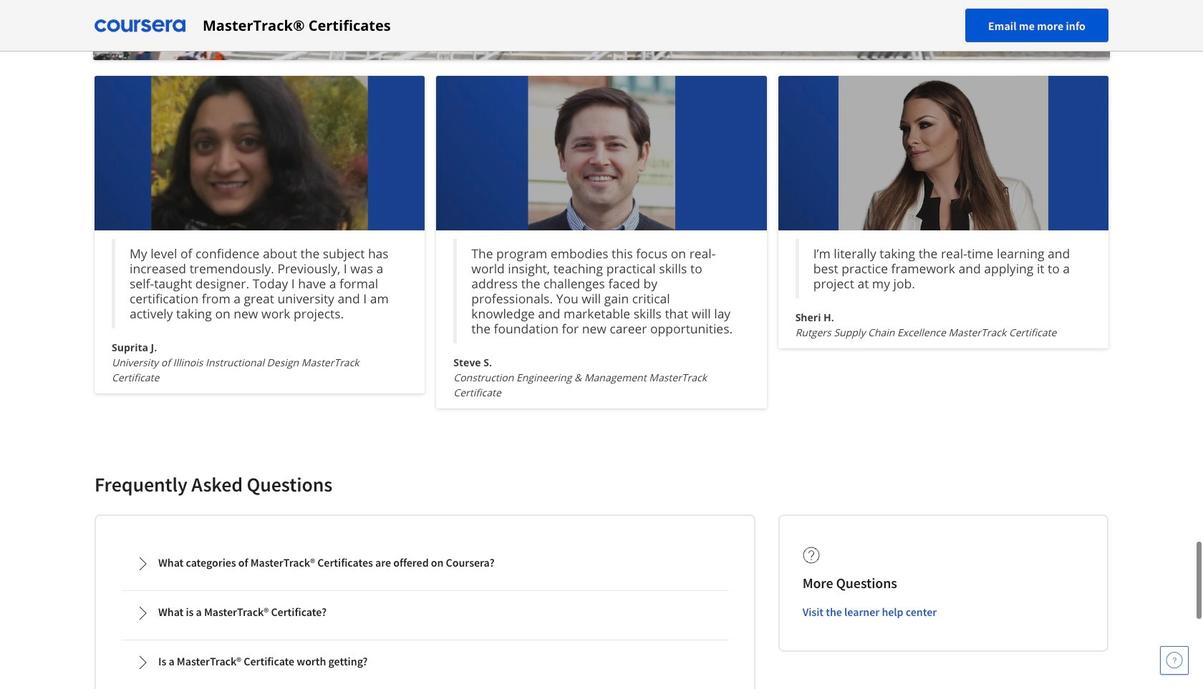 Task type: describe. For each thing, give the bounding box(es) containing it.
frequently asked questions element
[[95, 472, 1109, 690]]



Task type: locate. For each thing, give the bounding box(es) containing it.
collapsed list
[[119, 540, 731, 690]]

help center image
[[1166, 653, 1184, 670]]

coursera image
[[95, 14, 186, 37]]



Task type: vqa. For each thing, say whether or not it's contained in the screenshot.
coursera image
yes



